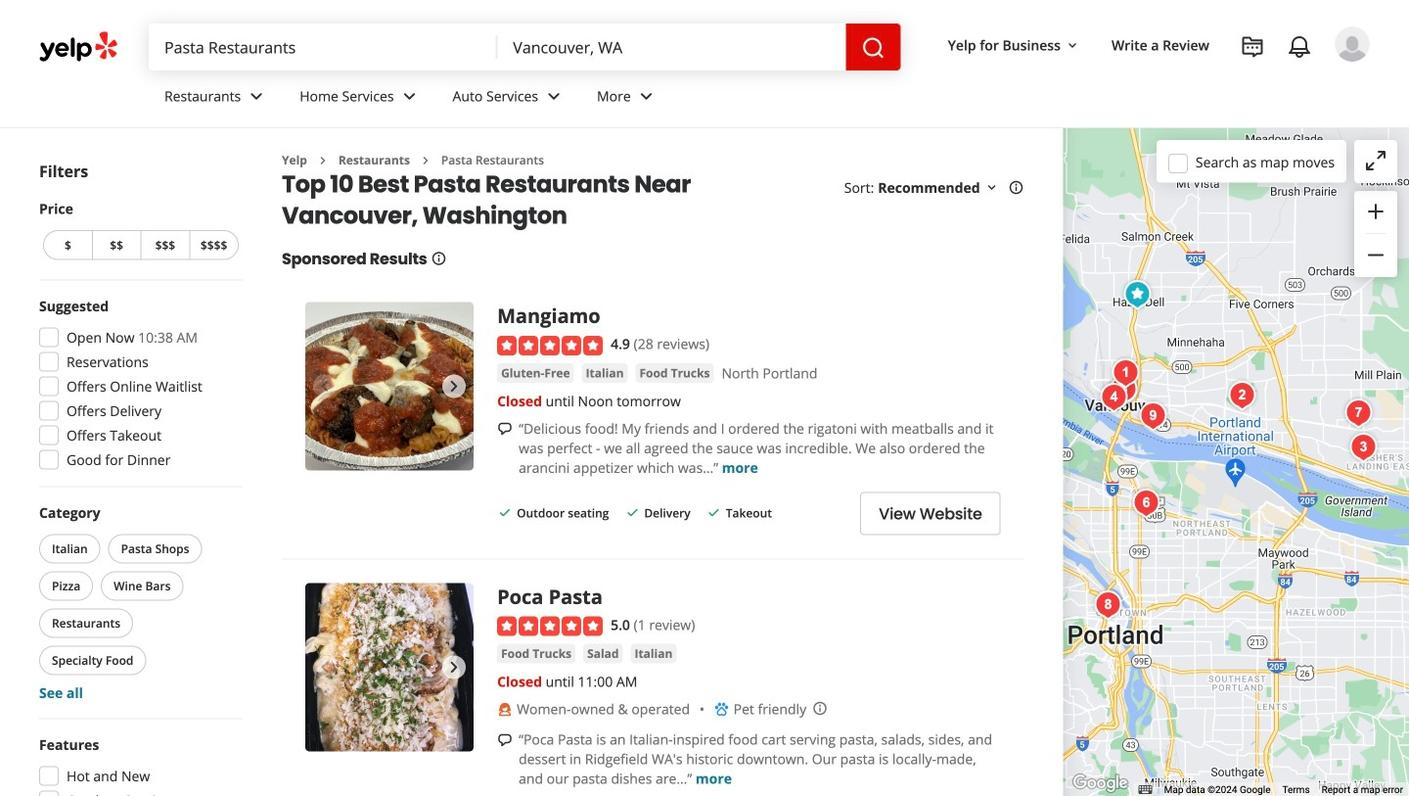 Task type: vqa. For each thing, say whether or not it's contained in the screenshot.
Opens in 7 min related to The
no



Task type: describe. For each thing, give the bounding box(es) containing it.
the sedgwick image
[[1105, 371, 1144, 410]]

grassa image
[[1095, 378, 1134, 417]]

16 chevron right v2 image
[[418, 153, 434, 168]]

projects image
[[1242, 35, 1265, 59]]

next image for 4.9 star rating image
[[443, 374, 466, 398]]

4.9 star rating image
[[497, 336, 603, 355]]

1 24 chevron down v2 image from the left
[[542, 85, 566, 108]]

la bottega image
[[1107, 353, 1146, 393]]

16 women owned v2 image
[[497, 702, 513, 717]]

notifications image
[[1289, 35, 1312, 59]]

1 16 checkmark v2 image from the left
[[497, 505, 513, 520]]

16 pet friendly v2 image
[[714, 702, 730, 717]]

previous image
[[313, 374, 337, 398]]

google image
[[1069, 771, 1133, 796]]

panera bread image
[[1118, 275, 1158, 314]]

16 info v2 image
[[1009, 180, 1025, 196]]

the old spaghetti factory image
[[1340, 394, 1379, 433]]

2 24 chevron down v2 image from the left
[[635, 85, 659, 108]]

ruby a. image
[[1336, 26, 1371, 62]]

none field address, neighborhood, city, state or zip
[[498, 23, 847, 70]]

zoom out image
[[1365, 243, 1388, 267]]

la sorrentina image
[[1345, 428, 1384, 467]]

2 16 checkmark v2 image from the left
[[625, 505, 641, 520]]

expand map image
[[1365, 149, 1388, 172]]

little italy's trattoria image
[[1105, 370, 1144, 409]]

16 info v2 image
[[431, 251, 447, 266]]

slideshow element for the 5 star rating image
[[305, 583, 474, 751]]

1 16 speech v2 image from the top
[[497, 421, 513, 437]]



Task type: locate. For each thing, give the bounding box(es) containing it.
16 checkmark v2 image
[[707, 505, 722, 520]]

2 slideshow element from the top
[[305, 583, 474, 751]]

2 16 speech v2 image from the top
[[497, 732, 513, 748]]

1 vertical spatial slideshow element
[[305, 583, 474, 751]]

1 horizontal spatial 16 checkmark v2 image
[[625, 505, 641, 520]]

2 none field from the left
[[498, 23, 847, 70]]

zoom in image
[[1365, 200, 1388, 223]]

map region
[[841, 0, 1410, 796]]

next image for the 5 star rating image
[[443, 655, 466, 679]]

2 next image from the top
[[443, 655, 466, 679]]

previous image
[[313, 655, 337, 679]]

1 next image from the top
[[443, 374, 466, 398]]

24 chevron down v2 image
[[542, 85, 566, 108], [635, 85, 659, 108]]

16 checkmark v2 image
[[497, 505, 513, 520], [625, 505, 641, 520]]

1 slideshow element from the top
[[305, 302, 474, 470]]

1 24 chevron down v2 image from the left
[[245, 85, 269, 108]]

None search field
[[149, 23, 901, 70]]

0 horizontal spatial 16 checkmark v2 image
[[497, 505, 513, 520]]

none field the things to do, nail salons, plumbers
[[149, 23, 498, 70]]

beaches restaurant & bar image
[[1134, 397, 1173, 436]]

5 star rating image
[[497, 617, 603, 636]]

business categories element
[[149, 70, 1371, 127]]

16 chevron down v2 image
[[1065, 38, 1081, 54]]

24 chevron down v2 image down the things to do, nail salons, plumbers field
[[245, 85, 269, 108]]

1 vertical spatial next image
[[443, 655, 466, 679]]

0 vertical spatial slideshow element
[[305, 302, 474, 470]]

0 horizontal spatial 24 chevron down v2 image
[[245, 85, 269, 108]]

1 horizontal spatial 24 chevron down v2 image
[[635, 85, 659, 108]]

address, neighborhood, city, state or zip text field
[[498, 23, 847, 70]]

24 chevron down v2 image up 16 chevron right v2 icon
[[398, 85, 422, 108]]

search image
[[862, 36, 886, 60]]

0 vertical spatial 16 speech v2 image
[[497, 421, 513, 437]]

1 none field from the left
[[149, 23, 498, 70]]

1 vertical spatial 16 speech v2 image
[[497, 732, 513, 748]]

16 speech v2 image
[[497, 421, 513, 437], [497, 732, 513, 748]]

24 chevron down v2 image
[[245, 85, 269, 108], [398, 85, 422, 108]]

nostra tavola image
[[1223, 376, 1262, 415]]

group
[[1355, 191, 1398, 277], [39, 199, 243, 264], [33, 296, 243, 475], [35, 503, 243, 703], [33, 735, 243, 796]]

campana image
[[1127, 484, 1166, 523]]

2 24 chevron down v2 image from the left
[[398, 85, 422, 108]]

keyboard shortcuts image
[[1139, 785, 1153, 794]]

16 chevron down v2 image
[[985, 180, 1000, 196]]

None field
[[149, 23, 498, 70], [498, 23, 847, 70]]

16 chevron right v2 image
[[315, 153, 331, 168]]

16 speech v2 image down 16 women owned v2 icon
[[497, 732, 513, 748]]

1 horizontal spatial 24 chevron down v2 image
[[398, 85, 422, 108]]

slideshow element
[[305, 302, 474, 470], [305, 583, 474, 751]]

next image
[[443, 374, 466, 398], [443, 655, 466, 679]]

grassa image
[[1089, 586, 1128, 625]]

16 speech v2 image down 4.9 star rating image
[[497, 421, 513, 437]]

things to do, nail salons, plumbers text field
[[149, 23, 498, 70]]

slideshow element for 4.9 star rating image
[[305, 302, 474, 470]]

0 horizontal spatial 24 chevron down v2 image
[[542, 85, 566, 108]]

info icon image
[[813, 700, 828, 716], [813, 700, 828, 716]]

user actions element
[[933, 25, 1398, 145]]

0 vertical spatial next image
[[443, 374, 466, 398]]



